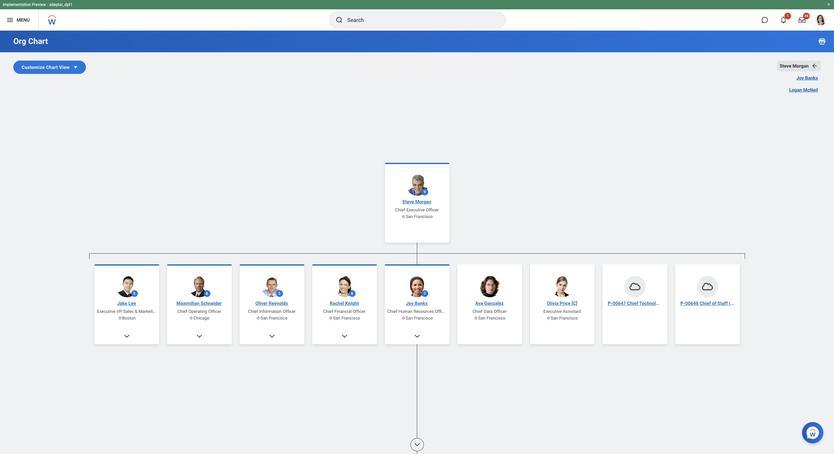 Task type: vqa. For each thing, say whether or not it's contained in the screenshot.
expand table icon
no



Task type: locate. For each thing, give the bounding box(es) containing it.
&
[[135, 309, 138, 314]]

ava gonzalez link
[[473, 300, 507, 307]]

san down chief executive officer
[[406, 214, 413, 219]]

5 for lee
[[133, 291, 136, 296]]

joy down steve morgan button
[[797, 75, 804, 81]]

san francisco down chief data officer at bottom
[[478, 316, 506, 321]]

chief down steve morgan link
[[395, 208, 406, 213]]

jake
[[117, 301, 127, 306]]

chevron down image
[[123, 333, 130, 340], [196, 333, 203, 340], [269, 333, 275, 340], [414, 442, 421, 448]]

joy banks link
[[404, 300, 431, 307]]

san francisco for knight
[[333, 316, 360, 321]]

banks
[[805, 75, 818, 81], [415, 301, 428, 306]]

officer for steve morgan
[[426, 208, 439, 213]]

san down executive assistant
[[551, 316, 558, 321]]

0 horizontal spatial (unfilled)
[[694, 301, 713, 306]]

0 horizontal spatial 5
[[133, 291, 136, 296]]

chart inside customize chart view button
[[46, 65, 58, 70]]

executive assistant
[[544, 309, 581, 314]]

chief down 'rachel'
[[323, 309, 333, 314]]

chief operating officer
[[177, 309, 221, 314]]

vp,
[[117, 309, 122, 314]]

2 location image from the left
[[329, 316, 333, 321]]

san for ava
[[478, 316, 486, 321]]

executive for olivia price [c]
[[544, 309, 562, 314]]

8 for knight
[[351, 291, 353, 296]]

boston
[[122, 316, 136, 321]]

1 horizontal spatial 8
[[351, 291, 353, 296]]

print org chart image
[[818, 37, 826, 45]]

chicago
[[194, 316, 209, 321]]

location image down the 'vp,'
[[118, 316, 122, 321]]

1 horizontal spatial 5
[[278, 291, 281, 296]]

chief left human
[[388, 309, 398, 314]]

maximilian schneider
[[177, 301, 222, 306]]

officer left (cto)
[[665, 301, 679, 306]]

1 (unfilled) from the left
[[694, 301, 713, 306]]

1 vertical spatial banks
[[415, 301, 428, 306]]

p-
[[608, 301, 613, 306], [681, 301, 686, 306]]

steve up chief executive officer
[[402, 199, 414, 205]]

san for oliver
[[261, 316, 268, 321]]

8 for schneider
[[206, 291, 208, 296]]

1 location image from the left
[[256, 316, 261, 321]]

san francisco down chief human resources officer
[[406, 316, 433, 321]]

2 chevron down image from the left
[[414, 333, 421, 340]]

0 horizontal spatial banks
[[415, 301, 428, 306]]

san for rachel
[[333, 316, 341, 321]]

1 horizontal spatial joy
[[797, 75, 804, 81]]

joy banks
[[797, 75, 818, 81], [406, 301, 428, 306]]

1 horizontal spatial p-
[[681, 301, 686, 306]]

francisco for banks
[[414, 316, 433, 321]]

view
[[59, 65, 70, 70]]

executive vp, sales & marketing
[[97, 309, 158, 314]]

location image down chief executive officer
[[401, 215, 406, 219]]

steve
[[780, 63, 792, 69], [402, 199, 414, 205]]

technology
[[640, 301, 664, 306]]

0 vertical spatial steve morgan
[[780, 63, 809, 69]]

1 vertical spatial chart
[[46, 65, 58, 70]]

joy banks inside steve morgan, steve morgan, 9 direct reports element
[[406, 301, 428, 306]]

steve morgan
[[780, 63, 809, 69], [402, 199, 432, 205]]

00648
[[686, 301, 699, 306]]

location image for rachel knight
[[329, 316, 333, 321]]

san for steve
[[406, 214, 413, 219]]

executive for jake lee
[[97, 309, 115, 314]]

1 horizontal spatial executive
[[407, 208, 425, 213]]

gonzalez
[[484, 301, 504, 306]]

0 vertical spatial joy banks
[[797, 75, 818, 81]]

officer down knight
[[353, 309, 366, 314]]

morgan down 9
[[415, 199, 432, 205]]

officer
[[426, 208, 439, 213], [665, 301, 679, 306], [208, 309, 221, 314], [283, 309, 296, 314], [353, 309, 366, 314], [435, 309, 448, 314], [494, 309, 507, 314]]

0 horizontal spatial steve morgan
[[402, 199, 432, 205]]

1 8 from the left
[[206, 291, 208, 296]]

0 horizontal spatial joy banks
[[406, 301, 428, 306]]

1 vertical spatial joy
[[406, 301, 414, 306]]

0 vertical spatial steve
[[780, 63, 792, 69]]

chief for oliver reynolds
[[248, 309, 258, 314]]

knight
[[345, 301, 359, 306]]

location image for maximilian
[[189, 316, 194, 321]]

steve up "logan"
[[780, 63, 792, 69]]

francisco down chief data officer at bottom
[[487, 316, 506, 321]]

oliver reynolds
[[255, 301, 288, 306]]

1 horizontal spatial morgan
[[793, 63, 809, 69]]

8 up the schneider
[[206, 291, 208, 296]]

schneider
[[201, 301, 222, 306]]

location image down information
[[256, 316, 261, 321]]

joy banks up mcneil
[[797, 75, 818, 81]]

chart for org
[[28, 37, 48, 46]]

morgan up joy banks "button"
[[793, 63, 809, 69]]

executive
[[407, 208, 425, 213], [97, 309, 115, 314], [544, 309, 562, 314]]

0 horizontal spatial joy
[[406, 301, 414, 306]]

org chart
[[13, 37, 48, 46]]

(unfilled)
[[694, 301, 713, 306], [729, 301, 749, 306]]

1 horizontal spatial banks
[[805, 75, 818, 81]]

chevron down image down chief human resources officer
[[414, 333, 421, 340]]

joy up human
[[406, 301, 414, 306]]

chevron down image for schneider
[[196, 333, 203, 340]]

0 horizontal spatial steve
[[402, 199, 414, 205]]

customize chart view button
[[13, 61, 86, 74]]

1 horizontal spatial (unfilled)
[[729, 301, 749, 306]]

chief down ava
[[473, 309, 483, 314]]

0 vertical spatial banks
[[805, 75, 818, 81]]

chevron down image for reynolds
[[269, 333, 275, 340]]

joy inside steve morgan, steve morgan, 9 direct reports element
[[406, 301, 414, 306]]

san francisco for gonzalez
[[478, 316, 506, 321]]

5 for reynolds
[[278, 291, 281, 296]]

maximilian
[[177, 301, 200, 306]]

1 chevron down image from the left
[[341, 333, 348, 340]]

of
[[712, 301, 717, 306]]

chart
[[28, 37, 48, 46], [46, 65, 58, 70]]

officer down gonzalez at the right of the page
[[494, 309, 507, 314]]

chief
[[395, 208, 406, 213], [627, 301, 639, 306], [700, 301, 711, 306], [177, 309, 188, 314], [248, 309, 258, 314], [323, 309, 333, 314], [388, 309, 398, 314], [473, 309, 483, 314]]

location image down human
[[401, 316, 406, 321]]

francisco
[[414, 214, 433, 219], [269, 316, 288, 321], [342, 316, 360, 321], [414, 316, 433, 321], [487, 316, 506, 321], [559, 316, 578, 321]]

assistant
[[563, 309, 581, 314]]

Search Workday  search field
[[347, 13, 492, 27]]

2 5 from the left
[[278, 291, 281, 296]]

chevron down image for knight
[[341, 333, 348, 340]]

executive down olivia
[[544, 309, 562, 314]]

data
[[484, 309, 493, 314]]

1 vertical spatial steve
[[402, 199, 414, 205]]

sales
[[123, 309, 134, 314]]

5
[[133, 291, 136, 296], [278, 291, 281, 296]]

8 up knight
[[351, 291, 353, 296]]

officer down steve morgan link
[[426, 208, 439, 213]]

francisco down chief financial officer
[[342, 316, 360, 321]]

location image down chief data officer at bottom
[[474, 316, 478, 321]]

chief for rachel knight
[[323, 309, 333, 314]]

chief for ava gonzalez
[[473, 309, 483, 314]]

0 horizontal spatial morgan
[[415, 199, 432, 205]]

san francisco down executive assistant
[[551, 316, 578, 321]]

0 vertical spatial joy
[[797, 75, 804, 81]]

chart left view
[[46, 65, 58, 70]]

san francisco
[[406, 214, 433, 219], [261, 316, 288, 321], [333, 316, 360, 321], [406, 316, 433, 321], [478, 316, 506, 321], [551, 316, 578, 321]]

1 horizontal spatial joy banks
[[797, 75, 818, 81]]

morgan inside button
[[793, 63, 809, 69]]

chart right org at the top left of the page
[[28, 37, 48, 46]]

2 p- from the left
[[681, 301, 686, 306]]

chief down "oliver"
[[248, 309, 258, 314]]

location image
[[256, 316, 261, 321], [329, 316, 333, 321], [474, 316, 478, 321], [547, 316, 551, 321]]

steve morgan button
[[777, 61, 821, 71]]

1 vertical spatial joy banks
[[406, 301, 428, 306]]

steve inside button
[[780, 63, 792, 69]]

1 horizontal spatial chevron down image
[[414, 333, 421, 340]]

san for olivia
[[551, 316, 558, 321]]

0 horizontal spatial p-
[[608, 301, 613, 306]]

chevron down image down chief financial officer
[[341, 333, 348, 340]]

san down human
[[406, 316, 413, 321]]

0 vertical spatial morgan
[[793, 63, 809, 69]]

5 up reynolds
[[278, 291, 281, 296]]

chief down maximilian
[[177, 309, 188, 314]]

san francisco down chief executive officer
[[406, 214, 433, 219]]

org chart main content
[[0, 2, 834, 454]]

human
[[399, 309, 413, 314]]

chief data officer
[[473, 309, 507, 314]]

joy
[[797, 75, 804, 81], [406, 301, 414, 306]]

3 location image from the left
[[474, 316, 478, 321]]

0 horizontal spatial 8
[[206, 291, 208, 296]]

steve morgan inside button
[[780, 63, 809, 69]]

officer down the schneider
[[208, 309, 221, 314]]

location image for ava gonzalez
[[474, 316, 478, 321]]

san down the data
[[478, 316, 486, 321]]

banks up resources
[[415, 301, 428, 306]]

joy banks up chief human resources officer
[[406, 301, 428, 306]]

francisco down chief executive officer
[[414, 214, 433, 219]]

p-00648 chief of staff (unfilled) link
[[678, 300, 749, 307]]

san francisco down chief information officer
[[261, 316, 288, 321]]

steve morgan up chief executive officer
[[402, 199, 432, 205]]

chief right '00647'
[[627, 301, 639, 306]]

oliver reynolds link
[[253, 300, 291, 307]]

location image down executive assistant
[[547, 316, 551, 321]]

location image down operating
[[189, 316, 194, 321]]

justify image
[[6, 16, 14, 24]]

reynolds
[[269, 301, 288, 306]]

steve morgan link
[[400, 199, 434, 205]]

banks up mcneil
[[805, 75, 818, 81]]

34 button
[[795, 13, 810, 27]]

5 up lee
[[133, 291, 136, 296]]

officer for oliver reynolds
[[283, 309, 296, 314]]

san francisco down chief financial officer
[[333, 316, 360, 321]]

search image
[[335, 16, 343, 24]]

francisco for morgan
[[414, 214, 433, 219]]

2 8 from the left
[[351, 291, 353, 296]]

lee
[[128, 301, 136, 306]]

location image for olivia price [c]
[[547, 316, 551, 321]]

francisco down resources
[[414, 316, 433, 321]]

logan
[[790, 87, 802, 93]]

francisco down assistant
[[559, 316, 578, 321]]

chief human resources officer
[[388, 309, 448, 314]]

1 horizontal spatial steve morgan
[[780, 63, 809, 69]]

steve morgan up joy banks "button"
[[780, 63, 809, 69]]

executive left the 'vp,'
[[97, 309, 115, 314]]

location image
[[401, 215, 406, 219], [118, 316, 122, 321], [189, 316, 194, 321], [401, 316, 406, 321]]

steve morgan, steve morgan, 9 direct reports element
[[89, 259, 749, 454]]

1 vertical spatial steve morgan
[[402, 199, 432, 205]]

1 5 from the left
[[133, 291, 136, 296]]

0 horizontal spatial chevron down image
[[341, 333, 348, 340]]

34
[[805, 14, 809, 18]]

org
[[13, 37, 26, 46]]

9
[[424, 190, 426, 195]]

oliver
[[255, 301, 268, 306]]

(unfilled) right (cto)
[[694, 301, 713, 306]]

francisco for knight
[[342, 316, 360, 321]]

(unfilled) right staff
[[729, 301, 749, 306]]

1 vertical spatial morgan
[[415, 199, 432, 205]]

san down information
[[261, 316, 268, 321]]

2 horizontal spatial executive
[[544, 309, 562, 314]]

0 horizontal spatial executive
[[97, 309, 115, 314]]

1 horizontal spatial steve
[[780, 63, 792, 69]]

francisco down chief information officer
[[269, 316, 288, 321]]

san
[[406, 214, 413, 219], [261, 316, 268, 321], [333, 316, 341, 321], [406, 316, 413, 321], [478, 316, 486, 321], [551, 316, 558, 321]]

caret down image
[[72, 64, 79, 71]]

morgan
[[793, 63, 809, 69], [415, 199, 432, 205]]

officer down reynolds
[[283, 309, 296, 314]]

chevron down image
[[341, 333, 348, 340], [414, 333, 421, 340]]

0 vertical spatial chart
[[28, 37, 48, 46]]

francisco for reynolds
[[269, 316, 288, 321]]

san francisco for price
[[551, 316, 578, 321]]

san down financial
[[333, 316, 341, 321]]

rachel
[[330, 301, 344, 306]]

location image for steve
[[401, 215, 406, 219]]

location image down chief financial officer
[[329, 316, 333, 321]]

8
[[206, 291, 208, 296], [351, 291, 353, 296]]

1 p- from the left
[[608, 301, 613, 306]]

4 location image from the left
[[547, 316, 551, 321]]

executive down steve morgan link
[[407, 208, 425, 213]]



Task type: describe. For each thing, give the bounding box(es) containing it.
information
[[259, 309, 282, 314]]

location image for jake
[[118, 316, 122, 321]]

joy inside "button"
[[797, 75, 804, 81]]

location image for oliver reynolds
[[256, 316, 261, 321]]

chart for customize
[[46, 65, 58, 70]]

rachel knight link
[[327, 300, 362, 307]]

chevron down image for banks
[[414, 333, 421, 340]]

san francisco for banks
[[406, 316, 433, 321]]

chevron down image for lee
[[123, 333, 130, 340]]

san francisco for reynolds
[[261, 316, 288, 321]]

mcneil
[[804, 87, 818, 93]]

close environment banner image
[[827, 2, 831, 6]]

joy banks inside "button"
[[797, 75, 818, 81]]

p- for 00647
[[608, 301, 613, 306]]

2 (unfilled) from the left
[[729, 301, 749, 306]]

adeptai_dpt1
[[49, 2, 73, 7]]

p-00647 chief technology officer (cto) (unfilled)
[[608, 301, 713, 306]]

00647
[[613, 301, 626, 306]]

[c]
[[572, 301, 578, 306]]

location image for joy
[[401, 316, 406, 321]]

menu button
[[0, 9, 38, 31]]

jake lee link
[[115, 300, 139, 307]]

chief executive officer
[[395, 208, 439, 213]]

officer right resources
[[435, 309, 448, 314]]

logan mcneil button
[[787, 85, 821, 95]]

customize
[[22, 65, 45, 70]]

marketing
[[139, 309, 158, 314]]

1
[[787, 14, 789, 18]]

financial
[[335, 309, 352, 314]]

ava gonzalez
[[475, 301, 504, 306]]

olivia price [c]
[[547, 301, 578, 306]]

customize chart view
[[22, 65, 70, 70]]

1 button
[[776, 13, 791, 27]]

profile logan mcneil image
[[816, 15, 826, 27]]

ava
[[475, 301, 483, 306]]

chief left of
[[700, 301, 711, 306]]

logan mcneil
[[790, 87, 818, 93]]

francisco for price
[[559, 316, 578, 321]]

arrow left image
[[812, 63, 818, 69]]

implementation
[[3, 2, 31, 7]]

officer for maximilian schneider
[[208, 309, 221, 314]]

price
[[560, 301, 571, 306]]

chief for joy banks
[[388, 309, 398, 314]]

operating
[[189, 309, 207, 314]]

-
[[47, 2, 48, 7]]

banks inside steve morgan, steve morgan, 9 direct reports element
[[415, 301, 428, 306]]

chief financial officer
[[323, 309, 366, 314]]

menu banner
[[0, 0, 834, 31]]

banks inside "button"
[[805, 75, 818, 81]]

officer for rachel knight
[[353, 309, 366, 314]]

7
[[424, 291, 426, 296]]

chief for maximilian schneider
[[177, 309, 188, 314]]

p-00648 chief of staff (unfilled)
[[681, 301, 749, 306]]

chief for steve morgan
[[395, 208, 406, 213]]

resources
[[414, 309, 434, 314]]

san francisco for morgan
[[406, 214, 433, 219]]

p- for 00648
[[681, 301, 686, 306]]

maximilian schneider link
[[174, 300, 225, 307]]

notifications large image
[[780, 17, 787, 23]]

chief information officer
[[248, 309, 296, 314]]

san for joy
[[406, 316, 413, 321]]

olivia price [c] link
[[544, 300, 580, 307]]

implementation preview -   adeptai_dpt1
[[3, 2, 73, 7]]

officer for ava gonzalez
[[494, 309, 507, 314]]

olivia
[[547, 301, 559, 306]]

preview
[[32, 2, 46, 7]]

(cto)
[[680, 301, 693, 306]]

rachel knight
[[330, 301, 359, 306]]

inbox large image
[[799, 17, 806, 23]]

jake lee
[[117, 301, 136, 306]]

joy banks button
[[794, 73, 821, 83]]

staff
[[718, 301, 728, 306]]

francisco for gonzalez
[[487, 316, 506, 321]]

p-00647 chief technology officer (cto) (unfilled) link
[[605, 300, 713, 307]]

menu
[[17, 17, 30, 23]]



